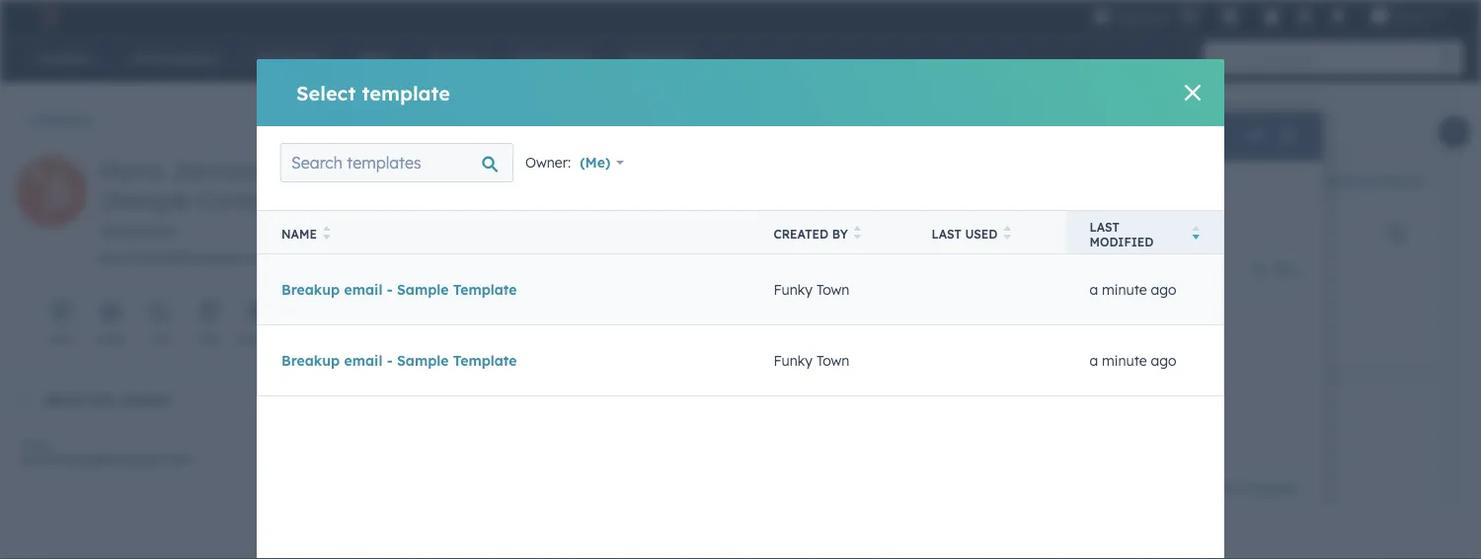 Task type: vqa. For each thing, say whether or not it's contained in the screenshot.
Save
no



Task type: locate. For each thing, give the bounding box(es) containing it.
notifications button
[[1321, 0, 1355, 32]]

1 horizontal spatial press to sort. element
[[854, 226, 861, 243]]

1 vertical spatial breakup email - sample template
[[281, 352, 517, 370]]

template
[[453, 281, 517, 298], [453, 352, 517, 370]]

template down 10/18/2023
[[453, 352, 517, 370]]

1 funky from the top
[[774, 281, 813, 298]]

breakup email - sample template button down data
[[281, 281, 517, 298]]

more
[[295, 334, 321, 348]]

meeting
[[238, 334, 279, 348]]

2 press to sort. element from the left
[[854, 226, 861, 243]]

(sample for maria johnson (sample contact) salesperson
[[99, 186, 191, 215]]

emailmaria@hubspot.com
[[99, 250, 271, 267], [20, 451, 192, 468]]

(sample
[[99, 186, 191, 215], [891, 222, 939, 237]]

press to sort. image
[[323, 226, 330, 240], [854, 226, 861, 240], [1004, 226, 1011, 240]]

by
[[832, 227, 848, 242]]

note image
[[53, 305, 69, 321]]

0 horizontal spatial last
[[932, 227, 962, 242]]

0 horizontal spatial (sample
[[99, 186, 191, 215]]

associated with 1 record
[[1124, 480, 1294, 497]]

owner:
[[525, 154, 571, 171]]

press to sort. image right by in the right of the page
[[854, 226, 861, 240]]

funky
[[774, 281, 813, 298], [774, 352, 813, 370]]

0 vertical spatial funky town
[[774, 281, 849, 298]]

press to sort. element
[[323, 226, 330, 243], [854, 226, 861, 243], [1004, 226, 1011, 243]]

contact) inside maria johnson (sample contact) salesperson
[[198, 186, 295, 215]]

cc button
[[1250, 257, 1267, 281]]

1 a from the top
[[1090, 281, 1098, 298]]

with
[[1203, 480, 1233, 497]]

1 vertical spatial -
[[387, 352, 393, 370]]

1 vertical spatial breakup
[[281, 352, 340, 370]]

call image
[[152, 305, 168, 321]]

last activity date 10/27/2023 11:33 am mdt
[[1159, 286, 1324, 325]]

sample
[[397, 281, 449, 298], [397, 352, 449, 370]]

breakup
[[281, 281, 340, 298], [281, 352, 340, 370]]

0 vertical spatial close image
[[1185, 85, 1201, 101]]

funky town down subject
[[774, 352, 849, 370]]

last inside button
[[932, 227, 962, 242]]

0 vertical spatial template
[[453, 281, 517, 298]]

0 horizontal spatial email
[[20, 437, 51, 452]]

1 breakup email - sample template from the top
[[281, 281, 517, 298]]

1 vertical spatial town
[[816, 352, 849, 370]]

10/27/2023
[[1159, 307, 1231, 325]]

template
[[362, 80, 450, 105]]

0 vertical spatial maria
[[99, 156, 163, 186]]

1 press to sort. image from the left
[[323, 226, 330, 240]]

(me)
[[580, 154, 610, 171]]

mdt inside 'last activity date 10/27/2023 11:33 am mdt'
[[1295, 307, 1324, 325]]

maria right to
[[799, 222, 833, 237]]

2 vertical spatial email
[[20, 437, 51, 452]]

last up 10/27/2023
[[1177, 286, 1207, 300]]

johnson inside maria johnson (sample contact) salesperson
[[170, 156, 265, 186]]

funky town
[[774, 281, 849, 298], [774, 352, 849, 370]]

call
[[150, 334, 169, 348]]

minute
[[1102, 281, 1147, 298], [1102, 352, 1147, 370]]

maria up salesperson
[[99, 156, 163, 186]]

2 funky from the top
[[774, 352, 813, 370]]

0 horizontal spatial maria
[[99, 156, 163, 186]]

0 vertical spatial town
[[816, 281, 849, 298]]

breakup up the more
[[281, 281, 340, 298]]

maria inside maria johnson (sample contact) salesperson
[[99, 156, 163, 186]]

1 town from the top
[[816, 281, 849, 298]]

0 vertical spatial funky
[[774, 281, 813, 298]]

bcc
[[1275, 260, 1299, 278]]

descending sort. press to sort ascending. element
[[1192, 226, 1200, 243]]

1 vertical spatial close image
[[1004, 226, 1012, 234]]

0 horizontal spatial contact)
[[198, 186, 295, 215]]

close image right used on the top right
[[1004, 226, 1012, 234]]

press to sort. image for last used
[[1004, 226, 1011, 240]]

press to sort. element inside last used button
[[1004, 226, 1011, 243]]

1 vertical spatial template
[[453, 352, 517, 370]]

3 press to sort. image from the left
[[1004, 226, 1011, 240]]

upgrade image
[[1093, 8, 1111, 26]]

hubspot link
[[24, 4, 74, 28]]

last left used on the top right
[[932, 227, 962, 242]]

1 press to sort. element from the left
[[323, 226, 330, 243]]

contact)
[[198, 186, 295, 215], [943, 222, 994, 237]]

help image
[[1263, 9, 1280, 27]]

breakup email - sample template down data
[[281, 281, 517, 298]]

(sample left used on the top right
[[891, 222, 939, 237]]

press to sort. element for created by
[[854, 226, 861, 243]]

date
[[1274, 286, 1306, 300]]

2 horizontal spatial last
[[1177, 286, 1207, 300]]

1
[[1237, 480, 1245, 497]]

funky down subject
[[774, 352, 813, 370]]

email
[[344, 281, 383, 298], [344, 352, 383, 370]]

1 vertical spatial minute
[[1102, 352, 1147, 370]]

funky up subject
[[774, 281, 813, 298]]

press to sort. element inside name button
[[323, 226, 330, 243]]

ago down 10/27/2023
[[1151, 352, 1177, 370]]

mdt right am
[[1295, 307, 1324, 325]]

last inside last modified
[[1090, 220, 1120, 234]]

navigation
[[398, 101, 635, 150]]

1 vertical spatial a
[[1090, 352, 1098, 370]]

0 horizontal spatial mdt
[[641, 307, 671, 325]]

last left the descending sort. press to sort ascending. image
[[1090, 220, 1120, 234]]

press to sort. element for name
[[323, 226, 330, 243]]

0 vertical spatial sample
[[397, 281, 449, 298]]

last inside 'last activity date 10/27/2023 11:33 am mdt'
[[1177, 286, 1207, 300]]

1 horizontal spatial press to sort. image
[[854, 226, 861, 240]]

1 horizontal spatial email
[[96, 334, 125, 348]]

1 horizontal spatial (sample
[[891, 222, 939, 237]]

press to sort. element for last used
[[1004, 226, 1011, 243]]

press to sort. image right used on the top right
[[1004, 226, 1011, 240]]

2 breakup email - sample template from the top
[[281, 352, 517, 370]]

note
[[49, 334, 74, 348]]

press to sort. image inside created by button
[[854, 226, 861, 240]]

0 vertical spatial email
[[344, 281, 383, 298]]

press to sort. image inside name button
[[323, 226, 330, 240]]

select template dialog
[[257, 59, 1224, 560]]

None text field
[[817, 299, 1303, 323], [755, 344, 1299, 469], [817, 299, 1303, 323], [755, 344, 1299, 469]]

contacts link
[[16, 112, 92, 129]]

0 vertical spatial breakup email - sample template
[[281, 281, 517, 298]]

0 vertical spatial (sample
[[99, 186, 191, 215]]

email inside 'email emailmaria@hubspot.com'
[[20, 437, 51, 452]]

ago
[[1151, 281, 1177, 298], [1151, 352, 1177, 370]]

activities
[[548, 117, 607, 134]]

2 horizontal spatial press to sort. image
[[1004, 226, 1011, 240]]

2 horizontal spatial press to sort. element
[[1004, 226, 1011, 243]]

0 vertical spatial -
[[387, 281, 393, 298]]

created by button
[[750, 211, 908, 254]]

lead
[[900, 307, 932, 325]]

0 vertical spatial breakup
[[281, 281, 340, 298]]

0 vertical spatial a
[[1090, 281, 1098, 298]]

breakup down the more
[[281, 352, 340, 370]]

customize tabs link
[[1289, 165, 1434, 196]]

1 horizontal spatial johnson
[[837, 222, 887, 237]]

close image
[[1185, 85, 1201, 101], [1004, 226, 1012, 234]]

11:33
[[1235, 307, 1266, 325]]

created by
[[774, 227, 848, 242]]

1 breakup from the top
[[281, 281, 340, 298]]

customize
[[1316, 173, 1378, 188]]

a
[[1090, 281, 1098, 298], [1090, 352, 1098, 370]]

0 horizontal spatial press to sort. image
[[323, 226, 330, 240]]

press to sort. element right by in the right of the page
[[854, 226, 861, 243]]

0 vertical spatial minute
[[1102, 281, 1147, 298]]

2 ago from the top
[[1151, 352, 1177, 370]]

breakup email - sample template down the more
[[281, 352, 517, 370]]

email down the email image
[[96, 334, 125, 348]]

modified
[[1090, 234, 1154, 249]]

contacts
[[31, 112, 92, 129]]

close image down the calling icon
[[1185, 85, 1201, 101]]

1 vertical spatial ago
[[1151, 352, 1177, 370]]

email up created
[[778, 127, 823, 147]]

ago up 10/27/2023
[[1151, 281, 1177, 298]]

town
[[816, 281, 849, 298], [816, 352, 849, 370]]

breakup email - sample template button
[[281, 281, 517, 298], [281, 352, 517, 370]]

breakup email - sample template
[[281, 281, 517, 298], [281, 352, 517, 370]]

1 funky town from the top
[[774, 281, 849, 298]]

actions
[[276, 112, 327, 129]]

0 vertical spatial a minute ago
[[1090, 281, 1177, 298]]

3 press to sort. element from the left
[[1004, 226, 1011, 243]]

0 horizontal spatial close image
[[1004, 226, 1012, 234]]

data highlights
[[422, 220, 544, 240]]

a minute ago down modified on the right top
[[1090, 281, 1177, 298]]

0 horizontal spatial johnson
[[170, 156, 265, 186]]

2 - from the top
[[387, 352, 393, 370]]

last modified
[[1090, 220, 1154, 249]]

2 press to sort. image from the left
[[854, 226, 861, 240]]

1 vertical spatial email
[[344, 352, 383, 370]]

1 horizontal spatial mdt
[[1295, 307, 1324, 325]]

highlights
[[465, 220, 544, 240]]

a minute ago
[[1090, 281, 1177, 298], [1090, 352, 1177, 370]]

1 horizontal spatial maria
[[799, 222, 833, 237]]

alert
[[422, 451, 1410, 560]]

emailmaria@hubspot.com down about this contact
[[20, 451, 192, 468]]

bcc button
[[1275, 257, 1299, 281]]

used
[[965, 227, 998, 242]]

0 horizontal spatial press to sort. element
[[323, 226, 330, 243]]

1 horizontal spatial contact)
[[943, 222, 994, 237]]

1 vertical spatial sample
[[397, 352, 449, 370]]

press to sort. image inside last used button
[[1004, 226, 1011, 240]]

(sample up salesperson
[[99, 186, 191, 215]]

template down data highlights
[[453, 281, 517, 298]]

mdt
[[641, 307, 671, 325], [1295, 307, 1324, 325]]

Search search field
[[280, 143, 513, 183]]

menu
[[1091, 0, 1457, 32]]

funky town up subject
[[774, 281, 849, 298]]

1 vertical spatial johnson
[[837, 222, 887, 237]]

0 vertical spatial email
[[778, 127, 823, 147]]

Search HubSpot search field
[[1204, 41, 1445, 75]]

email
[[778, 127, 823, 147], [96, 334, 125, 348], [20, 437, 51, 452]]

email down about
[[20, 437, 51, 452]]

a minute ago down 10/27/2023
[[1090, 352, 1177, 370]]

overview
[[427, 117, 491, 134]]

press to sort. element right used on the top right
[[1004, 226, 1011, 243]]

2 mdt from the left
[[1295, 307, 1324, 325]]

mdt right pm
[[641, 307, 671, 325]]

navigation containing overview
[[398, 101, 635, 150]]

last used button
[[908, 211, 1066, 254]]

calling icon image
[[1180, 8, 1198, 25]]

0 vertical spatial ago
[[1151, 281, 1177, 298]]

(sample inside maria johnson (sample contact) salesperson
[[99, 186, 191, 215]]

1 vertical spatial breakup email - sample template button
[[281, 352, 517, 370]]

1 vertical spatial (sample
[[891, 222, 939, 237]]

breakup email - sample template button down the more
[[281, 352, 517, 370]]

0 vertical spatial breakup email - sample template button
[[281, 281, 517, 298]]

-
[[387, 281, 393, 298], [387, 352, 393, 370]]

johnson for maria johnson (sample contact) salesperson
[[170, 156, 265, 186]]

0 vertical spatial contact)
[[198, 186, 295, 215]]

0 vertical spatial johnson
[[170, 156, 265, 186]]

press to sort. image right name
[[323, 226, 330, 240]]

am
[[1270, 307, 1291, 325]]

maria
[[99, 156, 163, 186], [799, 222, 833, 237]]

1 vertical spatial maria
[[799, 222, 833, 237]]

search button
[[1430, 41, 1463, 75]]

press to sort. element right name
[[323, 226, 330, 243]]

1 vertical spatial a minute ago
[[1090, 352, 1177, 370]]

press to sort. image for created by
[[854, 226, 861, 240]]

1 vertical spatial funky
[[774, 352, 813, 370]]

menu containing funky
[[1091, 0, 1457, 32]]

1 vertical spatial contact)
[[943, 222, 994, 237]]

tabs
[[1381, 173, 1407, 188]]

last
[[1090, 220, 1120, 234], [932, 227, 962, 242], [1177, 286, 1207, 300]]

name
[[281, 227, 317, 242]]

johnson
[[170, 156, 265, 186], [837, 222, 887, 237]]

press to sort. element inside created by button
[[854, 226, 861, 243]]

funky
[[1392, 7, 1426, 24]]

emailmaria@hubspot.com down salesperson
[[99, 250, 271, 267]]

1 vertical spatial funky town
[[774, 352, 849, 370]]

1 horizontal spatial last
[[1090, 220, 1120, 234]]

1 - from the top
[[387, 281, 393, 298]]

3:29
[[588, 307, 613, 325]]



Task type: describe. For each thing, give the bounding box(es) containing it.
associated
[[1124, 480, 1199, 497]]

1 a minute ago from the top
[[1090, 281, 1177, 298]]

- for first breakup email - sample template button from the top of the select template dialog
[[387, 281, 393, 298]]

activities button
[[519, 102, 634, 149]]

last for last modified
[[1090, 220, 1120, 234]]

this
[[89, 391, 114, 409]]

2 sample from the top
[[397, 352, 449, 370]]

Phone number text field
[[20, 503, 350, 542]]

10/18/2023
[[510, 307, 584, 325]]

1 horizontal spatial close image
[[1185, 85, 1201, 101]]

associated with 1 record button
[[1124, 475, 1307, 503]]

record
[[1249, 480, 1294, 497]]

contact) for maria johnson (sample contact)
[[943, 222, 994, 237]]

2 a minute ago from the top
[[1090, 352, 1177, 370]]

quotes
[[1174, 176, 1222, 194]]

maria johnson (sample contact) salesperson
[[99, 156, 295, 239]]

funky button
[[1358, 0, 1455, 32]]

marketplaces button
[[1209, 0, 1251, 32]]

hubspot image
[[36, 4, 59, 28]]

2 minute from the top
[[1102, 352, 1147, 370]]

1 vertical spatial email
[[96, 334, 125, 348]]

10/18/2023 3:29 pm mdt
[[510, 307, 671, 325]]

search image
[[1440, 51, 1453, 65]]

(sample for maria johnson (sample contact)
[[891, 222, 939, 237]]

actions button
[[264, 101, 353, 140]]

1 ago from the top
[[1151, 281, 1177, 298]]

help button
[[1255, 0, 1288, 32]]

last for last activity date 10/27/2023 11:33 am mdt
[[1177, 286, 1207, 300]]

0 vertical spatial emailmaria@hubspot.com
[[99, 250, 271, 267]]

calling icon button
[[1172, 3, 1205, 29]]

2 breakup email - sample template button from the top
[[281, 352, 517, 370]]

2 horizontal spatial email
[[778, 127, 823, 147]]

meeting image
[[251, 305, 267, 321]]

subject
[[754, 302, 805, 319]]

(me) button
[[579, 143, 637, 183]]

notifications image
[[1329, 9, 1347, 27]]

created
[[774, 227, 829, 242]]

settings link
[[1292, 5, 1317, 26]]

press to sort. image for name
[[323, 226, 330, 240]]

2 funky town from the top
[[774, 352, 849, 370]]

close dialog image
[[1280, 130, 1295, 146]]

maria for maria johnson (sample contact)
[[799, 222, 833, 237]]

1 minute from the top
[[1102, 281, 1147, 298]]

task image
[[201, 305, 217, 321]]

select template
[[296, 80, 450, 105]]

email image
[[103, 305, 118, 321]]

1 mdt from the left
[[641, 307, 671, 325]]

1 vertical spatial emailmaria@hubspot.com
[[20, 451, 192, 468]]

maria johnson (sample contact)
[[799, 222, 994, 237]]

2 town from the top
[[816, 352, 849, 370]]

about
[[43, 391, 85, 409]]

funky town image
[[1370, 7, 1388, 25]]

cc
[[1250, 260, 1267, 278]]

descending sort. press to sort ascending. image
[[1192, 226, 1200, 240]]

expand dialog image
[[1248, 130, 1264, 146]]

2 template from the top
[[453, 352, 517, 370]]

quotes button
[[1174, 171, 1236, 199]]

about this contact button
[[0, 373, 350, 427]]

salesperson
[[99, 222, 178, 239]]

1 breakup email - sample template button from the top
[[281, 281, 517, 298]]

data
[[422, 220, 460, 240]]

pm
[[617, 307, 638, 325]]

to
[[754, 221, 770, 238]]

2 breakup from the top
[[281, 352, 340, 370]]

name button
[[257, 211, 750, 254]]

customize tabs
[[1316, 173, 1407, 188]]

last used
[[932, 227, 998, 242]]

last for last used
[[932, 227, 962, 242]]

1 sample from the top
[[397, 281, 449, 298]]

1 template from the top
[[453, 281, 517, 298]]

johnson for maria johnson (sample contact)
[[837, 222, 887, 237]]

2 email from the top
[[344, 352, 383, 370]]

about this contact
[[43, 391, 171, 409]]

- for 1st breakup email - sample template button from the bottom
[[387, 352, 393, 370]]

contact) for maria johnson (sample contact) salesperson
[[198, 186, 295, 215]]

overview button
[[399, 102, 519, 149]]

1 email from the top
[[344, 281, 383, 298]]

last modified button
[[1066, 211, 1224, 254]]

maria for maria johnson (sample contact) salesperson
[[99, 156, 163, 186]]

settings image
[[1296, 8, 1314, 26]]

marketplaces image
[[1221, 9, 1239, 27]]

cc bcc
[[1250, 260, 1299, 278]]

task
[[198, 334, 221, 348]]

email emailmaria@hubspot.com
[[20, 437, 192, 468]]

select
[[296, 80, 356, 105]]

contact
[[118, 391, 171, 409]]

upgrade
[[1115, 9, 1168, 25]]

activity
[[1211, 286, 1271, 300]]

2 a from the top
[[1090, 352, 1098, 370]]



